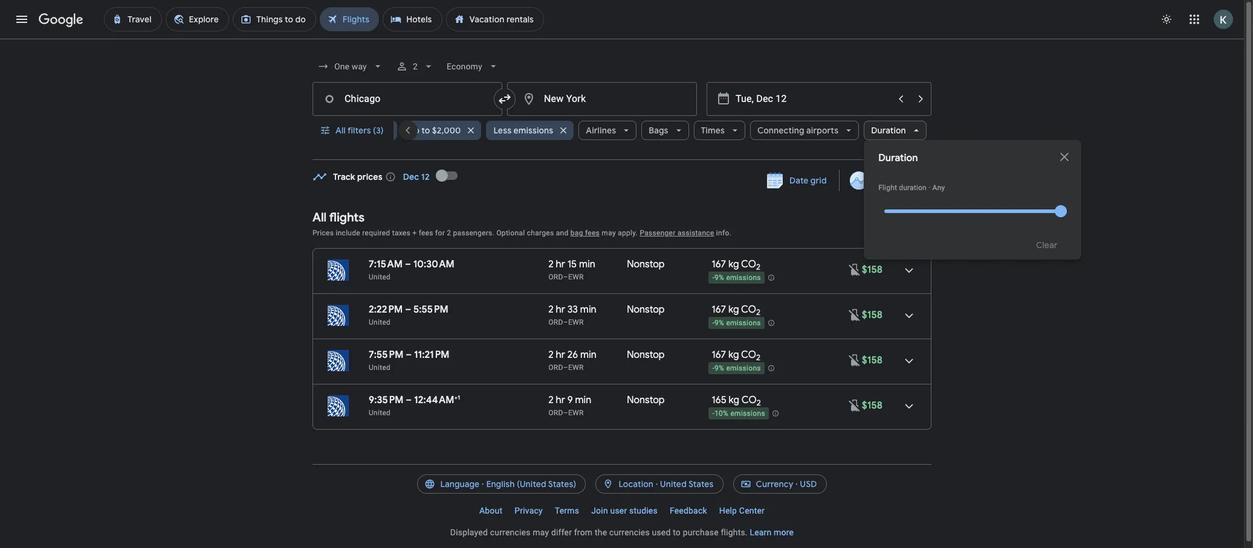 Task type: describe. For each thing, give the bounding box(es) containing it.
required
[[362, 229, 390, 238]]

hr for 9
[[556, 395, 565, 407]]

all filters (3) button
[[313, 116, 393, 145]]

1 vertical spatial duration
[[879, 152, 918, 164]]

nonstop flight. element for 2 hr 9 min
[[627, 395, 665, 409]]

all for flights
[[313, 210, 327, 226]]

help center
[[719, 507, 765, 516]]

min for 2 hr 26 min
[[580, 349, 597, 362]]

states
[[689, 479, 714, 490]]

up
[[409, 125, 420, 136]]

15
[[568, 259, 577, 271]]

total duration 2 hr 9 min. element
[[549, 395, 627, 409]]

2:22 pm
[[369, 304, 403, 316]]

connecting airports
[[758, 125, 839, 136]]

date grid
[[790, 175, 827, 186]]

leaves o'hare international airport at 2:22 pm on tuesday, december 12 and arrives at newark liberty international airport at 5:55 pm on tuesday, december 12. element
[[369, 304, 449, 316]]

united down 'departure time: 9:35 pm.' "text field"
[[369, 409, 391, 418]]

2 hr 33 min ord – ewr
[[549, 304, 597, 327]]

-9% emissions for 2 hr 26 min
[[712, 365, 761, 373]]

ewr for 9
[[568, 409, 584, 418]]

7:15 am – 10:30 am united
[[369, 259, 455, 282]]

used
[[652, 528, 671, 538]]

terms
[[555, 507, 579, 516]]

more
[[774, 528, 794, 538]]

previous image
[[393, 116, 422, 145]]

flight details. leaves o'hare international airport at 2:22 pm on tuesday, december 12 and arrives at newark liberty international airport at 5:55 pm on tuesday, december 12. image
[[895, 302, 924, 331]]

9:35 pm – 12:44 am + 1
[[369, 394, 460, 407]]

nonstop flight. element for 2 hr 26 min
[[627, 349, 665, 363]]

- for 2 hr 15 min
[[712, 274, 715, 282]]

167 kg co 2 for 2 hr 26 min
[[712, 349, 761, 363]]

2:22 pm – 5:55 pm united
[[369, 304, 449, 327]]

12
[[421, 172, 430, 183]]

co for 2 hr 15 min
[[741, 259, 756, 271]]

7:55 pm
[[369, 349, 404, 362]]

less emissions button
[[486, 116, 574, 145]]

leaves o'hare international airport at 7:15 am on tuesday, december 12 and arrives at newark liberty international airport at 10:30 am on tuesday, december 12. element
[[369, 259, 455, 271]]

·
[[929, 184, 931, 192]]

apply.
[[618, 229, 638, 238]]

center
[[739, 507, 765, 516]]

about
[[479, 507, 503, 516]]

kg for 2 hr 26 min
[[728, 349, 739, 362]]

passengers.
[[453, 229, 495, 238]]

all for filters
[[336, 125, 346, 136]]

feedback
[[670, 507, 707, 516]]

7:55 pm – 11:21 pm united
[[369, 349, 450, 372]]

united for 7:55 pm
[[369, 364, 391, 372]]

nonstop flight. element for 2 hr 15 min
[[627, 259, 665, 273]]

2 inside the 165 kg co 2
[[757, 399, 761, 409]]

2 hr 15 min ord – ewr
[[549, 259, 595, 282]]

167 for 2 hr 26 min
[[712, 349, 726, 362]]

9
[[568, 395, 573, 407]]

united for 2:22 pm
[[369, 319, 391, 327]]

join
[[591, 507, 608, 516]]

flight
[[879, 184, 897, 192]]

to inside popup button
[[422, 125, 430, 136]]

– inside 2 hr 26 min ord – ewr
[[563, 364, 568, 372]]

about link
[[473, 502, 509, 521]]

2 hr 26 min ord – ewr
[[549, 349, 597, 372]]

-10% emissions
[[712, 410, 765, 419]]

min for 2 hr 33 min
[[580, 304, 597, 316]]

airports
[[807, 125, 839, 136]]

total duration 2 hr 15 min. element
[[549, 259, 627, 273]]

total duration 2 hr 26 min. element
[[549, 349, 627, 363]]

connecting airports button
[[750, 116, 859, 145]]

up to $2,000
[[409, 125, 461, 136]]

ewr for 33
[[568, 319, 584, 327]]

1
[[458, 394, 460, 402]]

11:21 pm
[[414, 349, 450, 362]]

(united
[[517, 479, 546, 490]]

location
[[619, 479, 654, 490]]

the
[[595, 528, 607, 538]]

2 button
[[391, 52, 439, 81]]

158 US dollars text field
[[862, 264, 883, 276]]

connecting
[[758, 125, 805, 136]]

displayed
[[450, 528, 488, 538]]

optional
[[497, 229, 525, 238]]

swap origin and destination. image
[[498, 92, 512, 106]]

include
[[336, 229, 360, 238]]

change appearance image
[[1152, 5, 1181, 34]]

leaves o'hare international airport at 9:35 pm on tuesday, december 12 and arrives at newark liberty international airport at 12:44 am on wednesday, december 13. element
[[369, 394, 460, 407]]

taxes
[[392, 229, 411, 238]]

167 for 2 hr 33 min
[[712, 304, 726, 316]]

9:35 pm
[[369, 395, 404, 407]]

10%
[[715, 410, 729, 419]]

– inside 2:22 pm – 5:55 pm united
[[405, 304, 411, 316]]

main menu image
[[15, 12, 29, 27]]

2 currencies from the left
[[609, 528, 650, 538]]

$158 for 2 hr 33 min
[[862, 310, 883, 322]]

ord for 2 hr 9 min
[[549, 409, 563, 418]]

passenger
[[640, 229, 676, 238]]

kg for 2 hr 9 min
[[729, 395, 740, 407]]

1 vertical spatial to
[[673, 528, 681, 538]]

user
[[610, 507, 627, 516]]

purchase
[[683, 528, 719, 538]]

ord for 2 hr 26 min
[[549, 364, 563, 372]]

less
[[494, 125, 512, 136]]

times
[[701, 125, 725, 136]]

studies
[[629, 507, 658, 516]]

ord for 2 hr 15 min
[[549, 273, 563, 282]]

min for 2 hr 15 min
[[579, 259, 595, 271]]

this price for this flight doesn't include overhead bin access. if you need a carry-on bag, use the bags filter to update prices. image for 165
[[847, 399, 862, 413]]

passenger assistance button
[[640, 229, 714, 238]]

privacy link
[[509, 502, 549, 521]]

ewr for 26
[[568, 364, 584, 372]]

any
[[933, 184, 945, 192]]

this price for this flight doesn't include overhead bin access. if you need a carry-on bag, use the bags filter to update prices. image for 167
[[847, 263, 862, 277]]

this price for this flight doesn't include overhead bin access. if you need a carry-on bag, use the bags filter to update prices. image for 2 hr 33 min
[[847, 308, 862, 323]]

kg for 2 hr 15 min
[[728, 259, 739, 271]]

1 currencies from the left
[[490, 528, 531, 538]]

charges
[[527, 229, 554, 238]]

up to $2,000 button
[[402, 116, 482, 145]]

states)
[[548, 479, 576, 490]]

2 inside 2 hr 33 min ord – ewr
[[549, 304, 554, 316]]

date
[[790, 175, 809, 186]]

Departure time: 7:15 AM. text field
[[369, 259, 403, 271]]

min for 2 hr 9 min
[[575, 395, 592, 407]]

price
[[874, 175, 894, 186]]

duration
[[899, 184, 927, 192]]

158 us dollars text field for 2 hr 26 min
[[862, 355, 883, 367]]



Task type: locate. For each thing, give the bounding box(es) containing it.
nonstop for 2 hr 15 min
[[627, 259, 665, 271]]

2 inside popup button
[[413, 62, 418, 71]]

none text field inside search field
[[313, 82, 502, 116]]

2 vertical spatial 9%
[[715, 365, 724, 373]]

all inside button
[[336, 125, 346, 136]]

167 kg co 2 for 2 hr 33 min
[[712, 304, 761, 318]]

language
[[440, 479, 480, 490]]

ord inside 2 hr 33 min ord – ewr
[[549, 319, 563, 327]]

united down 2:22 pm
[[369, 319, 391, 327]]

price graph
[[874, 175, 920, 186]]

this price for this flight doesn't include overhead bin access. if you need a carry-on bag, use the bags filter to update prices. image for 2 hr 26 min
[[847, 353, 862, 368]]

all up prices on the top of the page
[[313, 210, 327, 226]]

ewr inside 2 hr 26 min ord – ewr
[[568, 364, 584, 372]]

165
[[712, 395, 727, 407]]

english (united states)
[[486, 479, 576, 490]]

- for 2 hr 9 min
[[712, 410, 715, 419]]

1 horizontal spatial fees
[[585, 229, 600, 238]]

$158 left flight details. leaves o'hare international airport at 9:35 pm on tuesday, december 12 and arrives at newark liberty international airport at 12:44 am on wednesday, december 13. image
[[862, 400, 883, 412]]

ewr inside 2 hr 33 min ord – ewr
[[568, 319, 584, 327]]

0 vertical spatial 167 kg co 2
[[712, 259, 761, 273]]

hr for 15
[[556, 259, 565, 271]]

4 $158 from the top
[[862, 400, 883, 412]]

0 vertical spatial may
[[602, 229, 616, 238]]

2 this price for this flight doesn't include overhead bin access. if you need a carry-on bag, use the bags filter to update prices. image from the top
[[847, 399, 862, 413]]

2 9% from the top
[[715, 319, 724, 328]]

4 hr from the top
[[556, 395, 565, 407]]

None field
[[313, 56, 389, 77], [442, 56, 504, 77], [313, 56, 389, 77], [442, 56, 504, 77]]

158 US dollars text field
[[862, 400, 883, 412]]

prices
[[313, 229, 334, 238]]

hr inside 2 hr 9 min ord – ewr
[[556, 395, 565, 407]]

167 kg co 2 for 2 hr 15 min
[[712, 259, 761, 273]]

4 nonstop from the top
[[627, 395, 665, 407]]

None search field
[[310, 52, 1082, 260]]

learn
[[750, 528, 772, 538]]

3 9% from the top
[[715, 365, 724, 373]]

privacy
[[515, 507, 543, 516]]

bag fees button
[[571, 229, 600, 238]]

ewr inside the 2 hr 15 min ord – ewr
[[568, 273, 584, 282]]

1 ewr from the top
[[568, 273, 584, 282]]

english
[[486, 479, 515, 490]]

airlines
[[586, 125, 616, 136]]

1 vertical spatial all
[[313, 210, 327, 226]]

2 167 from the top
[[712, 304, 726, 316]]

ewr
[[568, 273, 584, 282], [568, 319, 584, 327], [568, 364, 584, 372], [568, 409, 584, 418]]

flight details. leaves o'hare international airport at 7:55 pm on tuesday, december 12 and arrives at newark liberty international airport at 11:21 pm on tuesday, december 12. image
[[895, 347, 924, 376]]

3 co from the top
[[741, 349, 756, 362]]

united inside 7:55 pm – 11:21 pm united
[[369, 364, 391, 372]]

emissions for 2 hr 15 min
[[726, 274, 761, 282]]

4 co from the top
[[742, 395, 757, 407]]

learn more about tracked prices image
[[385, 172, 396, 183]]

4 ord from the top
[[549, 409, 563, 418]]

min inside 2 hr 9 min ord – ewr
[[575, 395, 592, 407]]

dec 12
[[403, 172, 430, 183]]

9% for 2 hr 15 min
[[715, 274, 724, 282]]

ewr down 9
[[568, 409, 584, 418]]

1 ord from the top
[[549, 273, 563, 282]]

hr for 33
[[556, 304, 565, 316]]

(3)
[[373, 125, 384, 136]]

1 hr from the top
[[556, 259, 565, 271]]

less emissions
[[494, 125, 553, 136]]

2 vertical spatial -9% emissions
[[712, 365, 761, 373]]

4 nonstop flight. element from the top
[[627, 395, 665, 409]]

2 $158 from the top
[[862, 310, 883, 322]]

– down 9
[[563, 409, 568, 418]]

1 vertical spatial 9%
[[715, 319, 724, 328]]

$158 left flight details. leaves o'hare international airport at 7:15 am on tuesday, december 12 and arrives at newark liberty international airport at 10:30 am on tuesday, december 12. icon
[[862, 264, 883, 276]]

united left states
[[660, 479, 687, 490]]

2 fees from the left
[[585, 229, 600, 238]]

help center link
[[713, 502, 771, 521]]

none search field containing duration
[[310, 52, 1082, 260]]

0 vertical spatial 9%
[[715, 274, 724, 282]]

-9% emissions
[[712, 274, 761, 282], [712, 319, 761, 328], [712, 365, 761, 373]]

4 - from the top
[[712, 410, 715, 419]]

0 vertical spatial this price for this flight doesn't include overhead bin access. if you need a carry-on bag, use the bags filter to update prices. image
[[847, 263, 862, 277]]

emissions inside 'less emissions' popup button
[[514, 125, 553, 136]]

duration up price graph button
[[871, 125, 906, 136]]

and
[[556, 229, 569, 238]]

min right 26
[[580, 349, 597, 362]]

this price for this flight doesn't include overhead bin access. if you need a carry-on bag, use the bags filter to update prices. image left flight details. leaves o'hare international airport at 9:35 pm on tuesday, december 12 and arrives at newark liberty international airport at 12:44 am on wednesday, december 13. image
[[847, 399, 862, 413]]

kg inside the 165 kg co 2
[[729, 395, 740, 407]]

+ inside 9:35 pm – 12:44 am + 1
[[454, 394, 458, 402]]

duration up price graph
[[879, 152, 918, 164]]

1 vertical spatial +
[[454, 394, 458, 402]]

0 horizontal spatial fees
[[419, 229, 433, 238]]

may left apply.
[[602, 229, 616, 238]]

$158 left the flight details. leaves o'hare international airport at 2:22 pm on tuesday, december 12 and arrives at newark liberty international airport at 5:55 pm on tuesday, december 12. icon
[[862, 310, 883, 322]]

0 vertical spatial this price for this flight doesn't include overhead bin access. if you need a carry-on bag, use the bags filter to update prices. image
[[847, 308, 862, 323]]

united down 7:55 pm
[[369, 364, 391, 372]]

$158 for 2 hr 15 min
[[862, 264, 883, 276]]

0 vertical spatial +
[[413, 229, 417, 238]]

Arrival time: 5:55 PM. text field
[[413, 304, 449, 316]]

min right 9
[[575, 395, 592, 407]]

Departure time: 9:35 PM. text field
[[369, 395, 404, 407]]

flight details. leaves o'hare international airport at 7:15 am on tuesday, december 12 and arrives at newark liberty international airport at 10:30 am on tuesday, december 12. image
[[895, 256, 924, 285]]

ord inside 2 hr 26 min ord – ewr
[[549, 364, 563, 372]]

1 nonstop from the top
[[627, 259, 665, 271]]

$158 for 2 hr 26 min
[[862, 355, 883, 367]]

this price for this flight doesn't include overhead bin access. if you need a carry-on bag, use the bags filter to update prices. image down $158 text field
[[847, 308, 862, 323]]

dec
[[403, 172, 419, 183]]

for
[[435, 229, 445, 238]]

co for 2 hr 9 min
[[742, 395, 757, 407]]

ewr down 26
[[568, 364, 584, 372]]

+ inside all flights prices include required taxes + fees for 2 passengers. optional charges and bag fees may apply. passenger assistance
[[413, 229, 417, 238]]

-9% emissions for 2 hr 33 min
[[712, 319, 761, 328]]

0 vertical spatial 158 us dollars text field
[[862, 310, 883, 322]]

– inside 7:15 am – 10:30 am united
[[405, 259, 411, 271]]

– right departure time: 2:22 pm. text box
[[405, 304, 411, 316]]

this price for this flight doesn't include overhead bin access. if you need a carry-on bag, use the bags filter to update prices. image up $158 text box
[[847, 353, 862, 368]]

nonstop flight. element for 2 hr 33 min
[[627, 304, 665, 318]]

hr
[[556, 259, 565, 271], [556, 304, 565, 316], [556, 349, 565, 362], [556, 395, 565, 407]]

min inside 2 hr 33 min ord – ewr
[[580, 304, 597, 316]]

united
[[369, 273, 391, 282], [369, 319, 391, 327], [369, 364, 391, 372], [369, 409, 391, 418], [660, 479, 687, 490]]

2 inside the 2 hr 15 min ord – ewr
[[549, 259, 554, 271]]

emissions for 2 hr 26 min
[[726, 365, 761, 373]]

hr left 9
[[556, 395, 565, 407]]

terms link
[[549, 502, 585, 521]]

help
[[719, 507, 737, 516]]

nonstop for 2 hr 26 min
[[627, 349, 665, 362]]

bags
[[649, 125, 668, 136]]

– inside 9:35 pm – 12:44 am + 1
[[406, 395, 412, 407]]

0 horizontal spatial currencies
[[490, 528, 531, 538]]

2 158 us dollars text field from the top
[[862, 355, 883, 367]]

min inside the 2 hr 15 min ord – ewr
[[579, 259, 595, 271]]

nonstop flight. element
[[627, 259, 665, 273], [627, 304, 665, 318], [627, 349, 665, 363], [627, 395, 665, 409]]

flight duration · any
[[879, 184, 945, 192]]

all filters (3)
[[336, 125, 384, 136]]

158 us dollars text field left flight details. leaves o'hare international airport at 7:55 pm on tuesday, december 12 and arrives at newark liberty international airport at 11:21 pm on tuesday, december 12. image
[[862, 355, 883, 367]]

None text field
[[313, 82, 502, 116]]

– right departure time: 7:55 pm. text box
[[406, 349, 412, 362]]

2 vertical spatial 167 kg co 2
[[712, 349, 761, 363]]

1 horizontal spatial all
[[336, 125, 346, 136]]

united for 7:15 am
[[369, 273, 391, 282]]

ewr for 15
[[568, 273, 584, 282]]

2 vertical spatial 167
[[712, 349, 726, 362]]

– inside 7:55 pm – 11:21 pm united
[[406, 349, 412, 362]]

3 ord from the top
[[549, 364, 563, 372]]

track prices
[[333, 172, 383, 183]]

1 vertical spatial this price for this flight doesn't include overhead bin access. if you need a carry-on bag, use the bags filter to update prices. image
[[847, 353, 862, 368]]

167 for 2 hr 15 min
[[712, 259, 726, 271]]

2 ord from the top
[[549, 319, 563, 327]]

–
[[405, 259, 411, 271], [563, 273, 568, 282], [405, 304, 411, 316], [563, 319, 568, 327], [406, 349, 412, 362], [563, 364, 568, 372], [406, 395, 412, 407], [563, 409, 568, 418]]

nonstop for 2 hr 33 min
[[627, 304, 665, 316]]

26
[[568, 349, 578, 362]]

3 $158 from the top
[[862, 355, 883, 367]]

1 vertical spatial 158 us dollars text field
[[862, 355, 883, 367]]

- for 2 hr 33 min
[[712, 319, 715, 328]]

Departure time: 7:55 PM. text field
[[369, 349, 404, 362]]

1 vertical spatial 167 kg co 2
[[712, 304, 761, 318]]

assistance
[[678, 229, 714, 238]]

167
[[712, 259, 726, 271], [712, 304, 726, 316], [712, 349, 726, 362]]

9% for 2 hr 26 min
[[715, 365, 724, 373]]

– inside the 2 hr 15 min ord – ewr
[[563, 273, 568, 282]]

3 nonstop flight. element from the top
[[627, 349, 665, 363]]

33
[[568, 304, 578, 316]]

price graph button
[[842, 170, 929, 192]]

displayed currencies may differ from the currencies used to purchase flights. learn more
[[450, 528, 794, 538]]

close dialog image
[[1058, 150, 1072, 164]]

united inside 2:22 pm – 5:55 pm united
[[369, 319, 391, 327]]

min inside 2 hr 26 min ord – ewr
[[580, 349, 597, 362]]

co for 2 hr 26 min
[[741, 349, 756, 362]]

hr inside the 2 hr 15 min ord – ewr
[[556, 259, 565, 271]]

may left differ
[[533, 528, 549, 538]]

1 horizontal spatial +
[[454, 394, 458, 402]]

0 vertical spatial duration
[[871, 125, 906, 136]]

1 158 us dollars text field from the top
[[862, 310, 883, 322]]

this price for this flight doesn't include overhead bin access. if you need a carry-on bag, use the bags filter to update prices. image
[[847, 308, 862, 323], [847, 353, 862, 368]]

3 167 from the top
[[712, 349, 726, 362]]

0 vertical spatial 167
[[712, 259, 726, 271]]

-9% emissions for 2 hr 15 min
[[712, 274, 761, 282]]

united states
[[660, 479, 714, 490]]

to right the used
[[673, 528, 681, 538]]

3 167 kg co 2 from the top
[[712, 349, 761, 363]]

1 co from the top
[[741, 259, 756, 271]]

hr inside 2 hr 33 min ord – ewr
[[556, 304, 565, 316]]

9% for 2 hr 33 min
[[715, 319, 724, 328]]

Arrival time: 12:44 AM on  Wednesday, December 13. text field
[[414, 394, 460, 407]]

united down '7:15 am'
[[369, 273, 391, 282]]

emissions for 2 hr 9 min
[[731, 410, 765, 419]]

1 this price for this flight doesn't include overhead bin access. if you need a carry-on bag, use the bags filter to update prices. image from the top
[[847, 308, 862, 323]]

hr left 26
[[556, 349, 565, 362]]

hr left the 33
[[556, 304, 565, 316]]

ord down total duration 2 hr 26 min. element
[[549, 364, 563, 372]]

all
[[336, 125, 346, 136], [313, 210, 327, 226]]

7:15 am
[[369, 259, 403, 271]]

1 vertical spatial -9% emissions
[[712, 319, 761, 328]]

2 hr from the top
[[556, 304, 565, 316]]

this price for this flight doesn't include overhead bin access. if you need a carry-on bag, use the bags filter to update prices. image
[[847, 263, 862, 277], [847, 399, 862, 413]]

Arrival time: 11:21 PM. text field
[[414, 349, 450, 362]]

1 9% from the top
[[715, 274, 724, 282]]

bags button
[[642, 116, 689, 145]]

1 vertical spatial may
[[533, 528, 549, 538]]

min right the 33
[[580, 304, 597, 316]]

fees right the bag
[[585, 229, 600, 238]]

kg
[[728, 259, 739, 271], [728, 304, 739, 316], [728, 349, 739, 362], [729, 395, 740, 407]]

flight details. leaves o'hare international airport at 9:35 pm on tuesday, december 12 and arrives at newark liberty international airport at 12:44 am on wednesday, december 13. image
[[895, 392, 924, 421]]

ewr down "15"
[[568, 273, 584, 282]]

2 - from the top
[[712, 319, 715, 328]]

leaves o'hare international airport at 7:55 pm on tuesday, december 12 and arrives at newark liberty international airport at 11:21 pm on tuesday, december 12. element
[[369, 349, 450, 362]]

– inside 2 hr 33 min ord – ewr
[[563, 319, 568, 327]]

currency
[[756, 479, 794, 490]]

co inside the 165 kg co 2
[[742, 395, 757, 407]]

3 ewr from the top
[[568, 364, 584, 372]]

find the best price region
[[313, 161, 932, 201]]

from
[[574, 528, 593, 538]]

1 horizontal spatial to
[[673, 528, 681, 538]]

join user studies
[[591, 507, 658, 516]]

2 -9% emissions from the top
[[712, 319, 761, 328]]

ord down total duration 2 hr 15 min. element
[[549, 273, 563, 282]]

ewr down the 33
[[568, 319, 584, 327]]

– right 9:35 pm
[[406, 395, 412, 407]]

2 nonstop flight. element from the top
[[627, 304, 665, 318]]

ewr inside 2 hr 9 min ord – ewr
[[568, 409, 584, 418]]

4 ewr from the top
[[568, 409, 584, 418]]

0 horizontal spatial to
[[422, 125, 430, 136]]

0 horizontal spatial +
[[413, 229, 417, 238]]

5:55 pm
[[413, 304, 449, 316]]

all left filters
[[336, 125, 346, 136]]

kg for 2 hr 33 min
[[728, 304, 739, 316]]

total duration 2 hr 33 min. element
[[549, 304, 627, 318]]

10:30 am
[[413, 259, 455, 271]]

167 kg co 2
[[712, 259, 761, 273], [712, 304, 761, 318], [712, 349, 761, 363]]

1 this price for this flight doesn't include overhead bin access. if you need a carry-on bag, use the bags filter to update prices. image from the top
[[847, 263, 862, 277]]

bag
[[571, 229, 583, 238]]

$2,000
[[432, 125, 461, 136]]

1 vertical spatial this price for this flight doesn't include overhead bin access. if you need a carry-on bag, use the bags filter to update prices. image
[[847, 399, 862, 413]]

1 167 kg co 2 from the top
[[712, 259, 761, 273]]

hr inside 2 hr 26 min ord – ewr
[[556, 349, 565, 362]]

1 167 from the top
[[712, 259, 726, 271]]

– down the 33
[[563, 319, 568, 327]]

12:44 am
[[414, 395, 454, 407]]

$158 left flight details. leaves o'hare international airport at 7:55 pm on tuesday, december 12 and arrives at newark liberty international airport at 11:21 pm on tuesday, december 12. image
[[862, 355, 883, 367]]

3 -9% emissions from the top
[[712, 365, 761, 373]]

1 $158 from the top
[[862, 264, 883, 276]]

0 vertical spatial -9% emissions
[[712, 274, 761, 282]]

0 horizontal spatial may
[[533, 528, 549, 538]]

3 hr from the top
[[556, 349, 565, 362]]

co
[[741, 259, 756, 271], [741, 304, 756, 316], [741, 349, 756, 362], [742, 395, 757, 407]]

2 co from the top
[[741, 304, 756, 316]]

2 inside all flights prices include required taxes + fees for 2 passengers. optional charges and bag fees may apply. passenger assistance
[[447, 229, 451, 238]]

emissions
[[514, 125, 553, 136], [726, 274, 761, 282], [726, 319, 761, 328], [726, 365, 761, 373], [731, 410, 765, 419]]

hr left "15"
[[556, 259, 565, 271]]

may
[[602, 229, 616, 238], [533, 528, 549, 538]]

to right "up"
[[422, 125, 430, 136]]

times button
[[694, 116, 745, 145]]

2 inside 2 hr 9 min ord – ewr
[[549, 395, 554, 407]]

currencies down join user studies
[[609, 528, 650, 538]]

hr for 26
[[556, 349, 565, 362]]

2 ewr from the top
[[568, 319, 584, 327]]

1 horizontal spatial may
[[602, 229, 616, 238]]

all flights main content
[[313, 161, 932, 440]]

loading results progress bar
[[0, 39, 1244, 41]]

2 nonstop from the top
[[627, 304, 665, 316]]

united inside 7:15 am – 10:30 am united
[[369, 273, 391, 282]]

None text field
[[507, 82, 697, 116]]

3 - from the top
[[712, 365, 715, 373]]

this price for this flight doesn't include overhead bin access. if you need a carry-on bag, use the bags filter to update prices. image left flight details. leaves o'hare international airport at 7:15 am on tuesday, december 12 and arrives at newark liberty international airport at 10:30 am on tuesday, december 12. icon
[[847, 263, 862, 277]]

all inside all flights prices include required taxes + fees for 2 passengers. optional charges and bag fees may apply. passenger assistance
[[313, 210, 327, 226]]

3 nonstop from the top
[[627, 349, 665, 362]]

ord down total duration 2 hr 9 min. element
[[549, 409, 563, 418]]

fees left the "for"
[[419, 229, 433, 238]]

usd
[[800, 479, 817, 490]]

currencies
[[490, 528, 531, 538], [609, 528, 650, 538]]

fees
[[419, 229, 433, 238], [585, 229, 600, 238]]

nonstop
[[627, 259, 665, 271], [627, 304, 665, 316], [627, 349, 665, 362], [627, 395, 665, 407]]

2 167 kg co 2 from the top
[[712, 304, 761, 318]]

flights
[[329, 210, 365, 226]]

$158 for 2 hr 9 min
[[862, 400, 883, 412]]

– inside 2 hr 9 min ord – ewr
[[563, 409, 568, 418]]

– down "15"
[[563, 273, 568, 282]]

165 kg co 2
[[712, 395, 761, 409]]

Departure time: 2:22 PM. text field
[[369, 304, 403, 316]]

0 vertical spatial to
[[422, 125, 430, 136]]

Departure text field
[[736, 83, 891, 115]]

2 this price for this flight doesn't include overhead bin access. if you need a carry-on bag, use the bags filter to update prices. image from the top
[[847, 353, 862, 368]]

1 nonstop flight. element from the top
[[627, 259, 665, 273]]

ord inside the 2 hr 15 min ord – ewr
[[549, 273, 563, 282]]

learn more link
[[750, 528, 794, 538]]

airlines button
[[579, 116, 637, 145]]

feedback link
[[664, 502, 713, 521]]

duration inside popup button
[[871, 125, 906, 136]]

0 horizontal spatial all
[[313, 210, 327, 226]]

- for 2 hr 26 min
[[712, 365, 715, 373]]

co for 2 hr 33 min
[[741, 304, 756, 316]]

– down 26
[[563, 364, 568, 372]]

1 fees from the left
[[419, 229, 433, 238]]

min right "15"
[[579, 259, 595, 271]]

1 vertical spatial 167
[[712, 304, 726, 316]]

grid
[[811, 175, 827, 186]]

1 horizontal spatial currencies
[[609, 528, 650, 538]]

Arrival time: 10:30 AM. text field
[[413, 259, 455, 271]]

may inside all flights prices include required taxes + fees for 2 passengers. optional charges and bag fees may apply. passenger assistance
[[602, 229, 616, 238]]

9%
[[715, 274, 724, 282], [715, 319, 724, 328], [715, 365, 724, 373]]

1 -9% emissions from the top
[[712, 274, 761, 282]]

0 vertical spatial all
[[336, 125, 346, 136]]

– right '7:15 am'
[[405, 259, 411, 271]]

2 inside 2 hr 26 min ord – ewr
[[549, 349, 554, 362]]

all flights prices include required taxes + fees for 2 passengers. optional charges and bag fees may apply. passenger assistance
[[313, 210, 714, 238]]

emissions for 2 hr 33 min
[[726, 319, 761, 328]]

ord inside 2 hr 9 min ord – ewr
[[549, 409, 563, 418]]

1 - from the top
[[712, 274, 715, 282]]

differ
[[551, 528, 572, 538]]

date grid button
[[758, 170, 837, 192]]

graph
[[896, 175, 920, 186]]

currencies down privacy
[[490, 528, 531, 538]]

158 US dollars text field
[[862, 310, 883, 322], [862, 355, 883, 367]]

nonstop for 2 hr 9 min
[[627, 395, 665, 407]]

158 us dollars text field left the flight details. leaves o'hare international airport at 2:22 pm on tuesday, december 12 and arrives at newark liberty international airport at 5:55 pm on tuesday, december 12. icon
[[862, 310, 883, 322]]

ord for 2 hr 33 min
[[549, 319, 563, 327]]

158 us dollars text field for 2 hr 33 min
[[862, 310, 883, 322]]

ord down "total duration 2 hr 33 min." element
[[549, 319, 563, 327]]

track
[[333, 172, 355, 183]]



Task type: vqa. For each thing, say whether or not it's contained in the screenshot.
the Learn
yes



